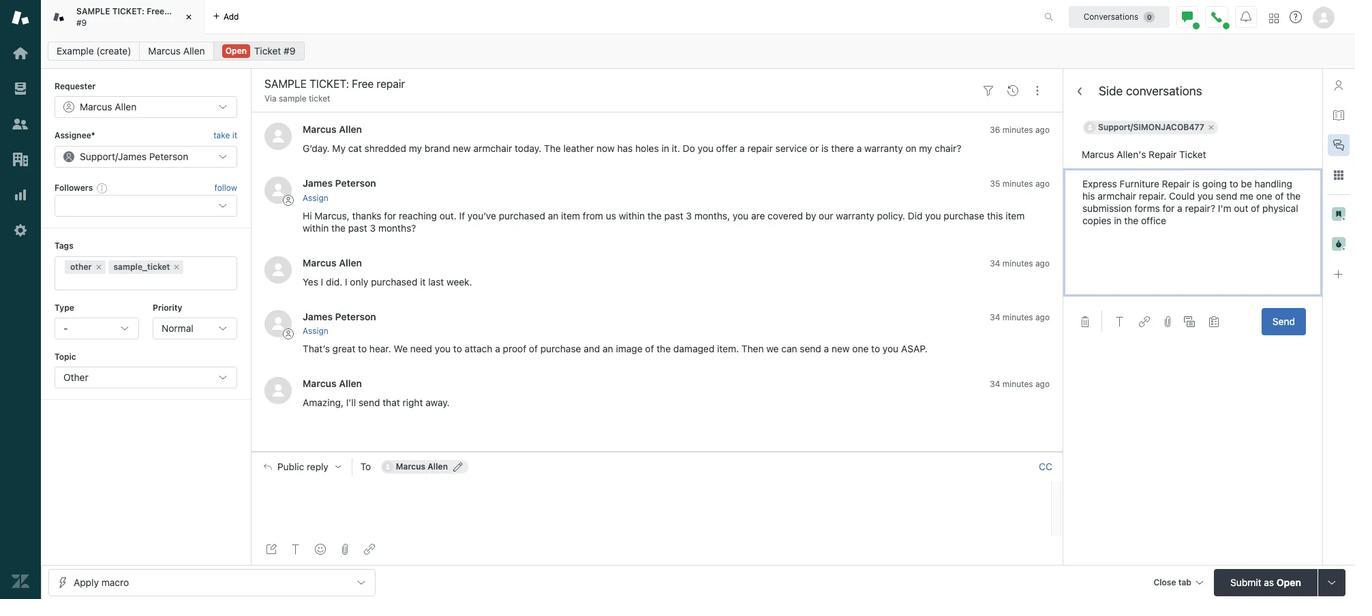 Task type: describe. For each thing, give the bounding box(es) containing it.
peterson for hi
[[335, 177, 376, 189]]

hide composer image
[[652, 446, 663, 457]]

ticket:
[[112, 6, 144, 16]]

tab containing sample ticket: free repair
[[41, 0, 204, 34]]

example (create) button
[[48, 42, 140, 61]]

our
[[819, 210, 833, 221]]

1 horizontal spatial past
[[664, 210, 683, 221]]

ticket
[[254, 45, 281, 57]]

forms
[[1135, 202, 1160, 214]]

be
[[1241, 178, 1252, 189]]

you left are
[[733, 210, 749, 221]]

via
[[264, 93, 277, 104]]

amazing,
[[303, 397, 344, 408]]

repair.
[[1139, 190, 1166, 202]]

that's great to hear. we need you to attach a proof of purchase and an image of the damaged item. then we can send a new one to you asap.
[[303, 343, 928, 354]]

last
[[428, 276, 444, 287]]

has
[[617, 143, 633, 154]]

allen up 'only'
[[339, 257, 362, 268]]

0 vertical spatial within
[[619, 210, 645, 221]]

1 vertical spatial purchased
[[371, 276, 417, 287]]

assign for that's
[[303, 326, 328, 336]]

35 minutes ago
[[990, 179, 1050, 189]]

did.
[[326, 276, 342, 287]]

a left proof
[[495, 343, 500, 354]]

james peterson link for great
[[303, 311, 376, 322]]

0 vertical spatial new
[[453, 143, 471, 154]]

of right image
[[645, 343, 654, 354]]

34 minutes ago text field
[[990, 379, 1050, 389]]

the
[[544, 143, 561, 154]]

to left attach
[[453, 343, 462, 354]]

follow button
[[214, 182, 237, 194]]

minutes for asap.
[[1003, 312, 1033, 322]]

the up physical
[[1286, 190, 1301, 202]]

a right can at the right bottom
[[824, 343, 829, 354]]

reaching
[[399, 210, 437, 221]]

example (create)
[[57, 45, 131, 57]]

today.
[[515, 143, 541, 154]]

one inside express furniture repair is going to be handling his armchair repair. could you send me one of the submission forms for a repair? i'm out of physical copies in the office
[[1256, 190, 1272, 202]]

james inside "assignee*" element
[[118, 150, 147, 162]]

the down marcus,
[[331, 222, 346, 234]]

followers element
[[55, 195, 237, 217]]

priority
[[153, 302, 182, 313]]

attach files image
[[1162, 316, 1173, 327]]

image
[[616, 343, 643, 354]]

1 horizontal spatial an
[[603, 343, 613, 354]]

chair?
[[935, 143, 961, 154]]

great
[[332, 343, 355, 354]]

discard this conversation image
[[1080, 316, 1091, 327]]

of up physical
[[1275, 190, 1284, 202]]

and
[[584, 343, 600, 354]]

marcus allen up did.
[[303, 257, 362, 268]]

marcus inside secondary element
[[148, 45, 181, 57]]

normal button
[[153, 318, 237, 339]]

1 horizontal spatial send
[[800, 343, 821, 354]]

zendesk support image
[[12, 9, 29, 27]]

macro
[[101, 576, 129, 588]]

out.
[[439, 210, 457, 221]]

the right us
[[647, 210, 662, 221]]

marcus allen inside secondary element
[[148, 45, 205, 57]]

express furniture repair is going to be handling his armchair repair. could you send me one of the submission forms for a repair? i'm out of physical copies in the office
[[1082, 178, 1301, 226]]

do
[[683, 143, 695, 154]]

going
[[1202, 178, 1227, 189]]

36 minutes ago text field
[[990, 125, 1050, 135]]

sample
[[76, 6, 110, 16]]

support
[[80, 150, 115, 162]]

Side conversation composer text field
[[1080, 178, 1306, 287]]

3 ago from the top
[[1035, 258, 1050, 268]]

draft mode image
[[266, 544, 277, 555]]

hi marcus, thanks for reaching out. if you've purchased an item from us within the past 3 months, you are covered by our warranty policy. did you purchase this item within the past 3 months?
[[303, 210, 1027, 234]]

allen up 'i'll'
[[339, 378, 362, 389]]

a right offer
[[740, 143, 745, 154]]

info on adding followers image
[[97, 183, 108, 194]]

sample ticket: free repair #9
[[76, 6, 190, 28]]

warranty inside hi marcus, thanks for reaching out. if you've purchased an item from us within the past 3 months, you are covered by our warranty policy. did you purchase this item within the past 3 months?
[[836, 210, 874, 221]]

2 item from the left
[[1006, 210, 1025, 221]]

send
[[1273, 316, 1295, 327]]

admin image
[[12, 222, 29, 239]]

remove image for other
[[94, 263, 103, 271]]

2 my from the left
[[919, 143, 932, 154]]

furniture
[[1120, 178, 1159, 189]]

it.
[[672, 143, 680, 154]]

insert emojis image
[[315, 544, 326, 555]]

as
[[1264, 576, 1274, 588]]

me
[[1240, 190, 1254, 202]]

2 i from the left
[[345, 276, 347, 287]]

a inside express furniture repair is going to be handling his armchair repair. could you send me one of the submission forms for a repair? i'm out of physical copies in the office
[[1177, 202, 1182, 214]]

out
[[1234, 202, 1248, 214]]

ticket
[[309, 93, 330, 104]]

minutes for item
[[1003, 179, 1033, 189]]

holes
[[635, 143, 659, 154]]

topic
[[55, 352, 76, 362]]

take
[[214, 130, 230, 141]]

we
[[394, 343, 408, 354]]

the left damaged
[[657, 343, 671, 354]]

to inside express furniture repair is going to be handling his armchair repair. could you send me one of the submission forms for a repair? i'm out of physical copies in the office
[[1230, 178, 1238, 189]]

conversations button
[[1069, 6, 1170, 28]]

follow
[[214, 183, 237, 193]]

service
[[775, 143, 807, 154]]

handling
[[1255, 178, 1292, 189]]

could
[[1169, 190, 1195, 202]]

it inside the conversationlabel log
[[420, 276, 426, 287]]

displays possible ticket submission types image
[[1326, 577, 1337, 588]]

allen left edit user image
[[428, 461, 448, 472]]

by
[[806, 210, 816, 221]]

is inside the conversationlabel log
[[821, 143, 829, 154]]

edit user image
[[453, 462, 463, 472]]

35 minutes ago text field
[[990, 179, 1050, 189]]

proof
[[503, 343, 526, 354]]

apps image
[[1333, 170, 1344, 181]]

did
[[908, 210, 923, 221]]

one inside the conversationlabel log
[[852, 343, 869, 354]]

marcus allen link for yes
[[303, 257, 362, 268]]

leather
[[563, 143, 594, 154]]

knowledge image
[[1333, 110, 1344, 121]]

close
[[1154, 577, 1176, 587]]

or
[[810, 143, 819, 154]]

offer
[[716, 143, 737, 154]]

office
[[1141, 215, 1166, 226]]

1 item from the left
[[561, 210, 580, 221]]

organizations image
[[12, 151, 29, 168]]

repair inside the conversationlabel log
[[747, 143, 773, 154]]

get help image
[[1290, 11, 1302, 23]]

armchair inside express furniture repair is going to be handling his armchair repair. could you send me one of the submission forms for a repair? i'm out of physical copies in the office
[[1098, 190, 1136, 202]]

views image
[[12, 80, 29, 97]]

5 ago from the top
[[1035, 379, 1050, 389]]

36 minutes ago
[[990, 125, 1050, 135]]

0 horizontal spatial within
[[303, 222, 329, 234]]

to left hear.
[[358, 343, 367, 354]]

send inside express furniture repair is going to be handling his armchair repair. could you send me one of the submission forms for a repair? i'm out of physical copies in the office
[[1216, 190, 1237, 202]]

take it
[[214, 130, 237, 141]]

shredded
[[364, 143, 406, 154]]

james peterson link for marcus,
[[303, 177, 376, 189]]

i'll
[[346, 397, 356, 408]]

it inside "button"
[[232, 130, 237, 141]]

support/simonjacob477
[[1098, 122, 1204, 132]]

0 horizontal spatial 3
[[370, 222, 376, 234]]

side conversations
[[1099, 84, 1202, 98]]

public reply button
[[252, 453, 352, 481]]

1 i from the left
[[321, 276, 323, 287]]

apply macro
[[74, 576, 129, 588]]

button displays agent's chat status as online. image
[[1182, 11, 1193, 22]]

copies
[[1082, 215, 1111, 226]]

james peterson assign for marcus,
[[303, 177, 376, 203]]

for inside hi marcus, thanks for reaching out. if you've purchased an item from us within the past 3 months, you are covered by our warranty policy. did you purchase this item within the past 3 months?
[[384, 210, 396, 221]]

zendesk products image
[[1269, 13, 1279, 23]]

you right do
[[698, 143, 714, 154]]

main element
[[0, 0, 41, 599]]

ticket actions image
[[1032, 85, 1043, 96]]

time tracking image
[[1332, 237, 1346, 251]]

2 horizontal spatial remove image
[[1207, 123, 1215, 132]]

0 vertical spatial 3
[[686, 210, 692, 221]]

customers image
[[12, 115, 29, 133]]

3 34 minutes ago from the top
[[990, 379, 1050, 389]]

my
[[332, 143, 346, 154]]

only
[[350, 276, 368, 287]]

ticket #9
[[254, 45, 296, 57]]

assignee* element
[[55, 146, 237, 168]]

add
[[224, 11, 239, 21]]

minutes for chair?
[[1003, 125, 1033, 135]]

public
[[277, 461, 304, 472]]

0 vertical spatial add link (cmd k) image
[[1139, 316, 1150, 327]]

for inside express furniture repair is going to be handling his armchair repair. could you send me one of the submission forms for a repair? i'm out of physical copies in the office
[[1163, 202, 1175, 214]]



Task type: locate. For each thing, give the bounding box(es) containing it.
1 vertical spatial james
[[303, 177, 333, 189]]

you left asap.
[[883, 343, 899, 354]]

1 horizontal spatial one
[[1256, 190, 1272, 202]]

to left be on the top
[[1230, 178, 1238, 189]]

open left ticket at the top left
[[225, 46, 247, 56]]

a right there
[[857, 143, 862, 154]]

reply
[[307, 461, 328, 472]]

3 34 from the top
[[990, 379, 1000, 389]]

get started image
[[12, 44, 29, 62]]

2 vertical spatial 34 minutes ago
[[990, 379, 1050, 389]]

hi
[[303, 210, 312, 221]]

in left it.
[[662, 143, 669, 154]]

then
[[741, 343, 764, 354]]

3 minutes from the top
[[1003, 258, 1033, 268]]

for up months?
[[384, 210, 396, 221]]

0 vertical spatial purchased
[[499, 210, 545, 221]]

in inside express furniture repair is going to be handling his armchair repair. could you send me one of the submission forms for a repair? i'm out of physical copies in the office
[[1114, 215, 1122, 226]]

minutes
[[1003, 125, 1033, 135], [1003, 179, 1033, 189], [1003, 258, 1033, 268], [1003, 312, 1033, 322], [1003, 379, 1033, 389]]

0 vertical spatial armchair
[[473, 143, 512, 154]]

1 vertical spatial james peterson assign
[[303, 311, 376, 336]]

the
[[1286, 190, 1301, 202], [647, 210, 662, 221], [1124, 215, 1139, 226], [331, 222, 346, 234], [657, 343, 671, 354]]

1 horizontal spatial is
[[1193, 178, 1200, 189]]

assign button up that's at the left bottom of the page
[[303, 325, 328, 337]]

0 vertical spatial purchase
[[944, 210, 984, 221]]

from
[[583, 210, 603, 221]]

1 james peterson assign from the top
[[303, 177, 376, 203]]

warranty right our
[[836, 210, 874, 221]]

0 horizontal spatial it
[[232, 130, 237, 141]]

remove image right sample_ticket
[[173, 263, 181, 271]]

asap.
[[901, 343, 928, 354]]

1 vertical spatial warranty
[[836, 210, 874, 221]]

yes
[[303, 276, 318, 287]]

1 vertical spatial 34
[[990, 312, 1000, 322]]

i'm
[[1218, 202, 1231, 214]]

assign button
[[303, 192, 328, 204], [303, 325, 328, 337]]

that
[[383, 397, 400, 408]]

of right out
[[1251, 202, 1260, 214]]

0 vertical spatial in
[[662, 143, 669, 154]]

repair
[[1162, 178, 1190, 189]]

0 vertical spatial an
[[548, 210, 558, 221]]

1 james peterson link from the top
[[303, 177, 376, 189]]

tab
[[41, 0, 204, 34]]

james up that's at the left bottom of the page
[[303, 311, 333, 322]]

allen inside secondary element
[[183, 45, 205, 57]]

other
[[63, 372, 88, 383]]

remove image right the other
[[94, 263, 103, 271]]

2 james peterson link from the top
[[303, 311, 376, 322]]

peterson right /
[[149, 150, 188, 162]]

subject field up has
[[262, 76, 973, 92]]

#9 down sample
[[76, 17, 87, 28]]

#9 inside secondary element
[[284, 45, 296, 57]]

zendesk image
[[12, 573, 29, 590]]

2 34 from the top
[[990, 312, 1000, 322]]

james up the hi
[[303, 177, 333, 189]]

repair right free at the top left of the page
[[167, 6, 190, 16]]

1 horizontal spatial 3
[[686, 210, 692, 221]]

0 horizontal spatial repair
[[167, 6, 190, 16]]

0 vertical spatial subject field
[[262, 76, 973, 92]]

purchase inside hi marcus, thanks for reaching out. if you've purchased an item from us within the past 3 months, you are covered by our warranty policy. did you purchase this item within the past 3 months?
[[944, 210, 984, 221]]

34 for attach
[[990, 312, 1000, 322]]

/
[[115, 150, 118, 162]]

0 vertical spatial send
[[1216, 190, 1237, 202]]

physical
[[1262, 202, 1298, 214]]

i right yes
[[321, 276, 323, 287]]

marcus allen link down close image on the top left of the page
[[139, 42, 214, 61]]

attach
[[465, 343, 492, 354]]

0 vertical spatial #9
[[76, 17, 87, 28]]

repair?
[[1185, 202, 1215, 214]]

my
[[409, 143, 422, 154], [919, 143, 932, 154]]

bookmarks image
[[1332, 207, 1346, 221]]

0 horizontal spatial armchair
[[473, 143, 512, 154]]

topic element
[[55, 367, 237, 389]]

1 vertical spatial open
[[1277, 576, 1301, 588]]

james right support
[[118, 150, 147, 162]]

you inside express furniture repair is going to be handling his armchair repair. could you send me one of the submission forms for a repair? i'm out of physical copies in the office
[[1197, 190, 1213, 202]]

secondary element
[[41, 37, 1355, 65]]

1 vertical spatial is
[[1193, 178, 1200, 189]]

subject field up repair at the top right of the page
[[1063, 141, 1322, 168]]

armchair up submission
[[1098, 190, 1136, 202]]

0 horizontal spatial open
[[225, 46, 247, 56]]

1 assign from the top
[[303, 193, 328, 203]]

james peterson assign up marcus,
[[303, 177, 376, 203]]

assign button for hi
[[303, 192, 328, 204]]

item left from
[[561, 210, 580, 221]]

marcus allen right 'marcus.allen@example.com' image
[[396, 461, 448, 472]]

notifications image
[[1241, 11, 1251, 22]]

close tab
[[1154, 577, 1192, 587]]

34 minutes ago text field
[[990, 258, 1050, 268], [990, 312, 1050, 322]]

go back image
[[1074, 86, 1085, 97]]

2 james peterson assign from the top
[[303, 311, 376, 336]]

4 ago from the top
[[1035, 312, 1050, 322]]

peterson up great
[[335, 311, 376, 322]]

add link (cmd k) image right add attachment image
[[364, 544, 375, 555]]

submit
[[1230, 576, 1261, 588]]

a down could
[[1177, 202, 1182, 214]]

you right need
[[435, 343, 451, 354]]

it right take
[[232, 130, 237, 141]]

conversationlabel log
[[251, 112, 1063, 452]]

0 horizontal spatial subject field
[[262, 76, 973, 92]]

5 minutes from the top
[[1003, 379, 1033, 389]]

2 vertical spatial 34
[[990, 379, 1000, 389]]

0 horizontal spatial past
[[348, 222, 367, 234]]

1 horizontal spatial i
[[345, 276, 347, 287]]

within
[[619, 210, 645, 221], [303, 222, 329, 234]]

1 34 from the top
[[990, 258, 1000, 268]]

allen up cat
[[339, 124, 362, 135]]

1 horizontal spatial my
[[919, 143, 932, 154]]

events image
[[1007, 85, 1018, 96]]

#9 right ticket at the top left
[[284, 45, 296, 57]]

close tab button
[[1147, 569, 1209, 598]]

tab
[[1178, 577, 1192, 587]]

within right us
[[619, 210, 645, 221]]

1 horizontal spatial #9
[[284, 45, 296, 57]]

one left asap.
[[852, 343, 869, 354]]

marcus allen up my
[[303, 124, 362, 135]]

peterson up "thanks"
[[335, 177, 376, 189]]

sample_ticket
[[113, 261, 170, 272]]

purchase left and
[[540, 343, 581, 354]]

36
[[990, 125, 1000, 135]]

2 34 minutes ago text field from the top
[[990, 312, 1050, 322]]

take it button
[[214, 129, 237, 143]]

1 horizontal spatial purchased
[[499, 210, 545, 221]]

marcus up g'day.
[[303, 124, 337, 135]]

0 horizontal spatial new
[[453, 143, 471, 154]]

is inside express furniture repair is going to be handling his armchair repair. could you send me one of the submission forms for a repair? i'm out of physical copies in the office
[[1193, 178, 1200, 189]]

new right can at the right bottom
[[832, 343, 850, 354]]

submission
[[1082, 202, 1132, 214]]

1 vertical spatial 3
[[370, 222, 376, 234]]

1 assign button from the top
[[303, 192, 328, 204]]

format text image
[[1114, 316, 1125, 327]]

marcus allen link up did.
[[303, 257, 362, 268]]

armchair inside the conversationlabel log
[[473, 143, 512, 154]]

followers
[[55, 183, 93, 193]]

purchased inside hi marcus, thanks for reaching out. if you've purchased an item from us within the past 3 months, you are covered by our warranty policy. did you purchase this item within the past 3 months?
[[499, 210, 545, 221]]

1 34 minutes ago from the top
[[990, 258, 1050, 268]]

james for hi
[[303, 177, 333, 189]]

past left months,
[[664, 210, 683, 221]]

you've
[[468, 210, 496, 221]]

0 horizontal spatial send
[[359, 397, 380, 408]]

0 vertical spatial james peterson link
[[303, 177, 376, 189]]

0 horizontal spatial purchased
[[371, 276, 417, 287]]

0 vertical spatial 34
[[990, 258, 1000, 268]]

filter image
[[983, 85, 994, 96]]

covered
[[768, 210, 803, 221]]

1 vertical spatial peterson
[[335, 177, 376, 189]]

it left last
[[420, 276, 426, 287]]

1 vertical spatial purchase
[[540, 343, 581, 354]]

0 horizontal spatial item
[[561, 210, 580, 221]]

the down forms at top
[[1124, 215, 1139, 226]]

format text image
[[290, 544, 301, 555]]

you right did at right top
[[925, 210, 941, 221]]

1 vertical spatial in
[[1114, 215, 1122, 226]]

to
[[360, 461, 371, 472]]

marcus allen link inside secondary element
[[139, 42, 214, 61]]

34 minutes ago text field left discard this conversation "icon"
[[990, 312, 1050, 322]]

1 vertical spatial past
[[348, 222, 367, 234]]

marcus up yes
[[303, 257, 337, 268]]

2 ago from the top
[[1035, 179, 1050, 189]]

0 horizontal spatial for
[[384, 210, 396, 221]]

marcus allen link for g'day.
[[303, 124, 362, 135]]

4 minutes from the top
[[1003, 312, 1033, 322]]

marcus right 'marcus.allen@example.com' image
[[396, 461, 425, 472]]

an inside hi marcus, thanks for reaching out. if you've purchased an item from us within the past 3 months, you are covered by our warranty policy. did you purchase this item within the past 3 months?
[[548, 210, 558, 221]]

one
[[1256, 190, 1272, 202], [852, 343, 869, 354]]

james peterson assign for great
[[303, 311, 376, 336]]

for down could
[[1163, 202, 1175, 214]]

my right "on" at the top of the page
[[919, 143, 932, 154]]

is right or
[[821, 143, 829, 154]]

james for that's
[[303, 311, 333, 322]]

0 horizontal spatial in
[[662, 143, 669, 154]]

item.
[[717, 343, 739, 354]]

34 minutes ago for week.
[[990, 258, 1050, 268]]

insert ticket comments image
[[1184, 316, 1195, 327]]

34 minutes ago text field for yes i did. i only purchased it last week.
[[990, 258, 1050, 268]]

policy.
[[877, 210, 905, 221]]

you up repair?
[[1197, 190, 1213, 202]]

peterson
[[149, 150, 188, 162], [335, 177, 376, 189], [335, 311, 376, 322]]

2 horizontal spatial send
[[1216, 190, 1237, 202]]

express
[[1082, 178, 1117, 189]]

armchair
[[473, 143, 512, 154], [1098, 190, 1136, 202]]

support / james peterson
[[80, 150, 188, 162]]

item
[[561, 210, 580, 221], [1006, 210, 1025, 221]]

cat
[[348, 143, 362, 154]]

normal
[[162, 322, 193, 334]]

1 horizontal spatial open
[[1277, 576, 1301, 588]]

james peterson link up great
[[303, 311, 376, 322]]

0 vertical spatial james
[[118, 150, 147, 162]]

marcus allen down requester
[[80, 101, 136, 113]]

0 vertical spatial repair
[[167, 6, 190, 16]]

add attachment image
[[339, 544, 350, 555]]

tabs tab list
[[41, 0, 1030, 34]]

allen down close image on the top left of the page
[[183, 45, 205, 57]]

1 horizontal spatial new
[[832, 343, 850, 354]]

reporting image
[[12, 186, 29, 204]]

marcus allen inside requester element
[[80, 101, 136, 113]]

send right can at the right bottom
[[800, 343, 821, 354]]

open right as at the right
[[1277, 576, 1301, 588]]

other
[[70, 261, 92, 272]]

0 vertical spatial 34 minutes ago
[[990, 258, 1050, 268]]

to left asap.
[[871, 343, 880, 354]]

customer context image
[[1333, 80, 1344, 91]]

#9 inside sample ticket: free repair #9
[[76, 17, 87, 28]]

1 horizontal spatial armchair
[[1098, 190, 1136, 202]]

this
[[987, 210, 1003, 221]]

item right the "this"
[[1006, 210, 1025, 221]]

marcus down free at the top left of the page
[[148, 45, 181, 57]]

open inside secondary element
[[225, 46, 247, 56]]

repair left service
[[747, 143, 773, 154]]

1 ago from the top
[[1035, 125, 1050, 135]]

allen inside requester element
[[115, 101, 136, 113]]

ago for item
[[1035, 179, 1050, 189]]

add link (cmd k) image left attach files image
[[1139, 316, 1150, 327]]

purchased right you've
[[499, 210, 545, 221]]

marcus allen link for amazing,
[[303, 378, 362, 389]]

my left brand
[[409, 143, 422, 154]]

1 vertical spatial it
[[420, 276, 426, 287]]

1 horizontal spatial subject field
[[1063, 141, 1322, 168]]

1 vertical spatial james peterson link
[[303, 311, 376, 322]]

of right proof
[[529, 343, 538, 354]]

0 horizontal spatial is
[[821, 143, 829, 154]]

1 my from the left
[[409, 143, 422, 154]]

1 vertical spatial send
[[800, 343, 821, 354]]

0 vertical spatial assign
[[303, 193, 328, 203]]

1 vertical spatial 34 minutes ago
[[990, 312, 1050, 322]]

0 horizontal spatial an
[[548, 210, 558, 221]]

months?
[[378, 222, 416, 234]]

months,
[[694, 210, 730, 221]]

that's
[[303, 343, 330, 354]]

send right 'i'll'
[[359, 397, 380, 408]]

of
[[1275, 190, 1284, 202], [1251, 202, 1260, 214], [529, 343, 538, 354], [645, 343, 654, 354]]

marcus up amazing,
[[303, 378, 337, 389]]

side
[[1099, 84, 1123, 98]]

we
[[766, 343, 779, 354]]

g'day.
[[303, 143, 330, 154]]

i
[[321, 276, 323, 287], [345, 276, 347, 287]]

2 minutes from the top
[[1003, 179, 1033, 189]]

1 vertical spatial subject field
[[1063, 141, 1322, 168]]

assign button up the hi
[[303, 192, 328, 204]]

close image
[[182, 10, 196, 24]]

send up i'm at the right of page
[[1216, 190, 1237, 202]]

assign
[[303, 193, 328, 203], [303, 326, 328, 336]]

avatar image
[[1084, 122, 1095, 133], [264, 123, 292, 150], [264, 177, 292, 204], [264, 256, 292, 283], [264, 310, 292, 337], [264, 377, 292, 404]]

requester element
[[55, 96, 237, 118]]

send button
[[1262, 308, 1306, 335]]

right
[[403, 397, 423, 408]]

there
[[831, 143, 854, 154]]

remove image for sample_ticket
[[173, 263, 181, 271]]

set child ticket fields image
[[1209, 316, 1219, 327]]

1 vertical spatial repair
[[747, 143, 773, 154]]

an right and
[[603, 343, 613, 354]]

34
[[990, 258, 1000, 268], [990, 312, 1000, 322], [990, 379, 1000, 389]]

1 vertical spatial armchair
[[1098, 190, 1136, 202]]

ago for chair?
[[1035, 125, 1050, 135]]

1 vertical spatial new
[[832, 343, 850, 354]]

warranty
[[864, 143, 903, 154], [836, 210, 874, 221]]

2 vertical spatial james
[[303, 311, 333, 322]]

thanks
[[352, 210, 381, 221]]

marcus down requester
[[80, 101, 112, 113]]

peterson inside "assignee*" element
[[149, 150, 188, 162]]

ago
[[1035, 125, 1050, 135], [1035, 179, 1050, 189], [1035, 258, 1050, 268], [1035, 312, 1050, 322], [1035, 379, 1050, 389]]

0 horizontal spatial my
[[409, 143, 422, 154]]

Public reply composer text field
[[258, 481, 1047, 510]]

34 minutes ago for attach
[[990, 312, 1050, 322]]

1 horizontal spatial purchase
[[944, 210, 984, 221]]

0 vertical spatial james peterson assign
[[303, 177, 376, 203]]

1 minutes from the top
[[1003, 125, 1033, 135]]

0 vertical spatial 34 minutes ago text field
[[990, 258, 1050, 268]]

armchair left today.
[[473, 143, 512, 154]]

us
[[606, 210, 616, 221]]

damaged
[[673, 343, 715, 354]]

1 horizontal spatial item
[[1006, 210, 1025, 221]]

1 vertical spatial one
[[852, 343, 869, 354]]

marcus allen down close image on the top left of the page
[[148, 45, 205, 57]]

1 vertical spatial an
[[603, 343, 613, 354]]

ago for asap.
[[1035, 312, 1050, 322]]

repair
[[167, 6, 190, 16], [747, 143, 773, 154]]

apply
[[74, 576, 99, 588]]

0 horizontal spatial #9
[[76, 17, 87, 28]]

assignee*
[[55, 130, 95, 141]]

0 horizontal spatial i
[[321, 276, 323, 287]]

tags
[[55, 241, 73, 251]]

i right did.
[[345, 276, 347, 287]]

peterson for that's
[[335, 311, 376, 322]]

0 vertical spatial open
[[225, 46, 247, 56]]

marcus allen link up my
[[303, 124, 362, 135]]

1 horizontal spatial add link (cmd k) image
[[1139, 316, 1150, 327]]

repair inside sample ticket: free repair #9
[[167, 6, 190, 16]]

1 horizontal spatial it
[[420, 276, 426, 287]]

assign for hi
[[303, 193, 328, 203]]

2 assign from the top
[[303, 326, 328, 336]]

an left from
[[548, 210, 558, 221]]

1 horizontal spatial repair
[[747, 143, 773, 154]]

warranty left "on" at the top of the page
[[864, 143, 903, 154]]

hear.
[[369, 343, 391, 354]]

public reply
[[277, 461, 328, 472]]

1 vertical spatial within
[[303, 222, 329, 234]]

1 vertical spatial assign
[[303, 326, 328, 336]]

1 horizontal spatial remove image
[[173, 263, 181, 271]]

1 vertical spatial assign button
[[303, 325, 328, 337]]

an
[[548, 210, 558, 221], [603, 343, 613, 354]]

remove image
[[1207, 123, 1215, 132], [94, 263, 103, 271], [173, 263, 181, 271]]

1 vertical spatial 34 minutes ago text field
[[990, 312, 1050, 322]]

marcus allen up amazing,
[[303, 378, 362, 389]]

(create)
[[96, 45, 131, 57]]

34 minutes ago text field down the "this"
[[990, 258, 1050, 268]]

purchase left the "this"
[[944, 210, 984, 221]]

0 vertical spatial assign button
[[303, 192, 328, 204]]

2 vertical spatial peterson
[[335, 311, 376, 322]]

is left going
[[1193, 178, 1200, 189]]

assign up that's at the left bottom of the page
[[303, 326, 328, 336]]

Subject field
[[262, 76, 973, 92], [1063, 141, 1322, 168]]

34 for week.
[[990, 258, 1000, 268]]

0 vertical spatial warranty
[[864, 143, 903, 154]]

purchased right 'only'
[[371, 276, 417, 287]]

in inside the conversationlabel log
[[662, 143, 669, 154]]

on
[[906, 143, 917, 154]]

marcus inside requester element
[[80, 101, 112, 113]]

2 34 minutes ago from the top
[[990, 312, 1050, 322]]

2 assign button from the top
[[303, 325, 328, 337]]

1 horizontal spatial in
[[1114, 215, 1122, 226]]

new right brand
[[453, 143, 471, 154]]

in down submission
[[1114, 215, 1122, 226]]

marcus.allen@example.com image
[[382, 461, 393, 472]]

1 vertical spatial add link (cmd k) image
[[364, 544, 375, 555]]

0 vertical spatial it
[[232, 130, 237, 141]]

within down the hi
[[303, 222, 329, 234]]

0 vertical spatial past
[[664, 210, 683, 221]]

1 34 minutes ago text field from the top
[[990, 258, 1050, 268]]

one down handling
[[1256, 190, 1272, 202]]

remove image up going
[[1207, 123, 1215, 132]]

assign button for that's
[[303, 325, 328, 337]]

34 minutes ago text field for that's great to hear. we need you to attach a proof of purchase and an image of the damaged item. then we can send a new one to you asap.
[[990, 312, 1050, 322]]

0 horizontal spatial add link (cmd k) image
[[364, 544, 375, 555]]

free
[[147, 6, 164, 16]]

35
[[990, 179, 1000, 189]]

0 vertical spatial one
[[1256, 190, 1272, 202]]

1 vertical spatial #9
[[284, 45, 296, 57]]

add link (cmd k) image
[[1139, 316, 1150, 327], [364, 544, 375, 555]]

his
[[1082, 190, 1095, 202]]

to
[[1230, 178, 1238, 189], [358, 343, 367, 354], [453, 343, 462, 354], [871, 343, 880, 354]]



Task type: vqa. For each thing, say whether or not it's contained in the screenshot.
the right It
yes



